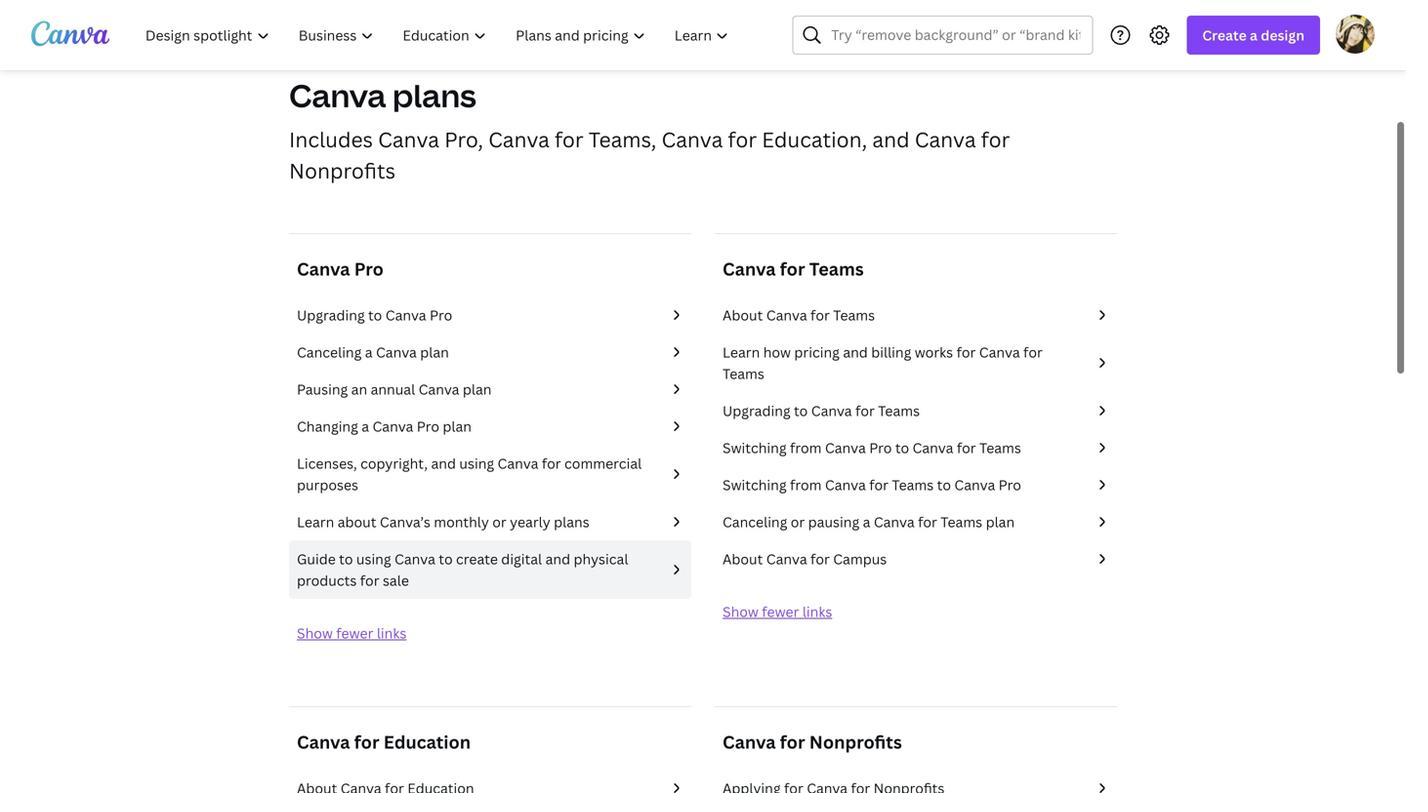Task type: vqa. For each thing, say whether or not it's contained in the screenshot.
Home link
no



Task type: describe. For each thing, give the bounding box(es) containing it.
switching from canva pro to canva for teams link
[[723, 438, 1109, 459]]

show for canva pro
[[297, 625, 333, 643]]

to left create
[[439, 550, 453, 569]]

upgrading to canva for teams link
[[723, 400, 1109, 422]]

links for for
[[803, 603, 832, 622]]

plan up licenses, copyright, and using canva for commercial purposes
[[443, 417, 472, 436]]

teams inside learn how pricing and billing works for canva for teams
[[723, 365, 765, 383]]

to up products
[[339, 550, 353, 569]]

learn about canva's monthly or yearly plans
[[297, 513, 590, 532]]

pro for switching from canva pro to canva for teams
[[869, 439, 892, 458]]

pricing
[[794, 343, 840, 362]]

upgrading for upgrading to canva pro
[[297, 306, 365, 325]]

guide to using canva to create digital and physical products for sale link
[[297, 549, 684, 592]]

canceling a canva plan link
[[297, 342, 684, 363]]

teams,
[[589, 125, 657, 153]]

billing
[[871, 343, 911, 362]]

and inside guide to using canva to create digital and physical products for sale
[[546, 550, 570, 569]]

and inside canva plans includes canva pro, canva for teams, canva for education, and canva for nonprofits
[[872, 125, 910, 153]]

yearly
[[510, 513, 550, 532]]

plans inside canva plans includes canva pro, canva for teams, canva for education, and canva for nonprofits
[[393, 74, 476, 117]]

create a design
[[1203, 26, 1305, 44]]

learn for learn about canva's monthly or yearly plans
[[297, 513, 334, 532]]

pausing
[[808, 513, 860, 532]]

a for canceling
[[365, 343, 373, 362]]

to up canceling a canva plan
[[368, 306, 382, 325]]

about
[[338, 513, 376, 532]]

canceling a canva plan
[[297, 343, 449, 362]]

works
[[915, 343, 953, 362]]

digital
[[501, 550, 542, 569]]

pro for changing a canva pro plan
[[417, 417, 439, 436]]

guide
[[297, 550, 336, 569]]

for inside licenses, copyright, and using canva for commercial purposes
[[542, 455, 561, 473]]

show fewer links button for pro
[[297, 625, 407, 643]]

about canva for teams link
[[723, 305, 1109, 326]]

canva plans includes canva pro, canva for teams, canva for education, and canva for nonprofits
[[289, 74, 1010, 185]]

commercial
[[564, 455, 642, 473]]

canceling for canceling or pausing a canva for teams plan
[[723, 513, 787, 532]]

1 vertical spatial nonprofits
[[809, 731, 902, 755]]

about canva for teams
[[723, 306, 875, 325]]

canva inside guide to using canva to create digital and physical products for sale
[[395, 550, 435, 569]]

changing a canva pro plan link
[[297, 416, 684, 438]]

switching from canva for teams to canva pro
[[723, 476, 1021, 495]]

learn how pricing and billing works for canva for teams link
[[723, 342, 1109, 385]]

canva for nonprofits
[[723, 731, 902, 755]]

canva for teams
[[723, 257, 864, 281]]

using inside licenses, copyright, and using canva for commercial purposes
[[459, 455, 494, 473]]

to down pricing
[[794, 402, 808, 420]]

1 horizontal spatial plans
[[554, 513, 590, 532]]

switching from canva for teams to canva pro link
[[723, 475, 1109, 496]]

upgrading to canva pro link
[[297, 305, 684, 326]]

create a design button
[[1187, 16, 1320, 55]]

nonprofits inside canva plans includes canva pro, canva for teams, canva for education, and canva for nonprofits
[[289, 157, 396, 185]]

create
[[1203, 26, 1247, 44]]

switching for switching from canva for teams to canva pro
[[723, 476, 787, 495]]

changing a canva pro plan
[[297, 417, 472, 436]]

pausing
[[297, 380, 348, 399]]

stephanie aranda image
[[1336, 14, 1375, 53]]

show for canva for teams
[[723, 603, 759, 622]]

includes
[[289, 125, 373, 153]]

plan up 'changing a canva pro plan' link
[[463, 380, 492, 399]]

sale
[[383, 572, 409, 590]]

learn about canva's monthly or yearly plans link
[[297, 512, 684, 533]]



Task type: locate. For each thing, give the bounding box(es) containing it.
1 vertical spatial show fewer links
[[297, 625, 407, 643]]

about for about canva for teams
[[723, 306, 763, 325]]

from for for
[[790, 476, 822, 495]]

1 horizontal spatial fewer
[[762, 603, 799, 622]]

switching for switching from canva pro to canva for teams
[[723, 439, 787, 458]]

1 vertical spatial plans
[[554, 513, 590, 532]]

campus
[[833, 550, 887, 569]]

0 vertical spatial show fewer links button
[[723, 603, 832, 622]]

and inside learn how pricing and billing works for canva for teams
[[843, 343, 868, 362]]

0 horizontal spatial plans
[[393, 74, 476, 117]]

teams up pricing
[[833, 306, 875, 325]]

canva pro
[[297, 257, 384, 281]]

1 vertical spatial using
[[356, 550, 391, 569]]

plan up about canva for campus link
[[986, 513, 1015, 532]]

canva inside learn how pricing and billing works for canva for teams
[[979, 343, 1020, 362]]

plan up pausing an annual canva plan
[[420, 343, 449, 362]]

show fewer links down products
[[297, 625, 407, 643]]

to
[[368, 306, 382, 325], [794, 402, 808, 420], [895, 439, 909, 458], [937, 476, 951, 495], [339, 550, 353, 569], [439, 550, 453, 569]]

switching up about canva for campus
[[723, 476, 787, 495]]

upgrading down the how
[[723, 402, 791, 420]]

licenses, copyright, and using canva for commercial purposes
[[297, 455, 642, 495]]

1 vertical spatial switching
[[723, 476, 787, 495]]

1 vertical spatial upgrading
[[723, 402, 791, 420]]

create
[[456, 550, 498, 569]]

links
[[803, 603, 832, 622], [377, 625, 407, 643]]

pausing an annual canva plan
[[297, 380, 492, 399]]

for inside guide to using canva to create digital and physical products for sale
[[360, 572, 379, 590]]

show fewer links for pro
[[297, 625, 407, 643]]

1 vertical spatial show fewer links button
[[297, 625, 407, 643]]

0 vertical spatial plans
[[393, 74, 476, 117]]

show fewer links for for
[[723, 603, 832, 622]]

learn for learn how pricing and billing works for canva for teams
[[723, 343, 760, 362]]

about for about canva for campus
[[723, 550, 763, 569]]

from
[[790, 439, 822, 458], [790, 476, 822, 495]]

canceling for canceling a canva plan
[[297, 343, 362, 362]]

a for create
[[1250, 26, 1258, 44]]

about
[[723, 306, 763, 325], [723, 550, 763, 569]]

pro for upgrading to canva pro
[[430, 306, 452, 325]]

0 horizontal spatial canceling
[[297, 343, 362, 362]]

canva inside licenses, copyright, and using canva for commercial purposes
[[498, 455, 538, 473]]

0 horizontal spatial show fewer links button
[[297, 625, 407, 643]]

canceling or pausing a canva for teams plan
[[723, 513, 1015, 532]]

or left yearly on the left bottom of page
[[492, 513, 507, 532]]

1 or from the left
[[492, 513, 507, 532]]

and right digital
[[546, 550, 570, 569]]

1 vertical spatial show
[[297, 625, 333, 643]]

teams down switching from canva for teams to canva pro link
[[941, 513, 983, 532]]

nonprofits
[[289, 157, 396, 185], [809, 731, 902, 755]]

purposes
[[297, 476, 358, 495]]

1 horizontal spatial canceling
[[723, 513, 787, 532]]

fewer for for
[[762, 603, 799, 622]]

1 horizontal spatial show
[[723, 603, 759, 622]]

plans
[[393, 74, 476, 117], [554, 513, 590, 532]]

or left pausing at right bottom
[[791, 513, 805, 532]]

0 vertical spatial fewer
[[762, 603, 799, 622]]

show fewer links button
[[723, 603, 832, 622], [297, 625, 407, 643]]

1 switching from the top
[[723, 439, 787, 458]]

plan
[[420, 343, 449, 362], [463, 380, 492, 399], [443, 417, 472, 436], [986, 513, 1015, 532]]

pausing an annual canva plan link
[[297, 379, 684, 400]]

0 horizontal spatial learn
[[297, 513, 334, 532]]

about canva for campus link
[[723, 549, 1109, 570]]

teams down the how
[[723, 365, 765, 383]]

a
[[1250, 26, 1258, 44], [365, 343, 373, 362], [362, 417, 369, 436], [863, 513, 871, 532]]

and right copyright,
[[431, 455, 456, 473]]

fewer down about canva for campus
[[762, 603, 799, 622]]

2 from from the top
[[790, 476, 822, 495]]

1 vertical spatial fewer
[[336, 625, 373, 643]]

licenses,
[[297, 455, 357, 473]]

switching down the "upgrading to canva for teams"
[[723, 439, 787, 458]]

fewer for pro
[[336, 625, 373, 643]]

0 horizontal spatial show fewer links
[[297, 625, 407, 643]]

canceling
[[297, 343, 362, 362], [723, 513, 787, 532]]

0 vertical spatial show fewer links
[[723, 603, 832, 622]]

0 vertical spatial upgrading
[[297, 306, 365, 325]]

0 horizontal spatial show
[[297, 625, 333, 643]]

teams down upgrading to canva for teams link
[[980, 439, 1021, 458]]

show fewer links
[[723, 603, 832, 622], [297, 625, 407, 643]]

show fewer links button down about canva for campus
[[723, 603, 832, 622]]

from for pro
[[790, 439, 822, 458]]

1 vertical spatial about
[[723, 550, 763, 569]]

upgrading to canva for teams
[[723, 402, 920, 420]]

products
[[297, 572, 357, 590]]

canva
[[289, 74, 386, 117], [378, 125, 439, 153], [488, 125, 550, 153], [662, 125, 723, 153], [915, 125, 976, 153], [297, 257, 350, 281], [723, 257, 776, 281], [386, 306, 426, 325], [766, 306, 807, 325], [376, 343, 417, 362], [979, 343, 1020, 362], [419, 380, 459, 399], [811, 402, 852, 420], [373, 417, 413, 436], [825, 439, 866, 458], [913, 439, 954, 458], [498, 455, 538, 473], [825, 476, 866, 495], [955, 476, 995, 495], [874, 513, 915, 532], [395, 550, 435, 569], [766, 550, 807, 569], [297, 731, 350, 755], [723, 731, 776, 755]]

switching from canva pro to canva for teams
[[723, 439, 1021, 458]]

monthly
[[434, 513, 489, 532]]

canva for education
[[297, 731, 471, 755]]

canva's
[[380, 513, 430, 532]]

using down 'changing a canva pro plan' link
[[459, 455, 494, 473]]

2 about from the top
[[723, 550, 763, 569]]

fewer down products
[[336, 625, 373, 643]]

canceling up about canva for campus
[[723, 513, 787, 532]]

1 from from the top
[[790, 439, 822, 458]]

show down about canva for campus
[[723, 603, 759, 622]]

or
[[492, 513, 507, 532], [791, 513, 805, 532]]

links down sale
[[377, 625, 407, 643]]

learn up guide
[[297, 513, 334, 532]]

pro,
[[444, 125, 483, 153]]

using
[[459, 455, 494, 473], [356, 550, 391, 569]]

switching
[[723, 439, 787, 458], [723, 476, 787, 495]]

Try "remove background" or "brand kit" search field
[[831, 17, 1080, 54]]

upgrading to canva pro
[[297, 306, 452, 325]]

upgrading for upgrading to canva for teams
[[723, 402, 791, 420]]

education,
[[762, 125, 867, 153]]

fewer
[[762, 603, 799, 622], [336, 625, 373, 643]]

1 vertical spatial learn
[[297, 513, 334, 532]]

upgrading
[[297, 306, 365, 325], [723, 402, 791, 420]]

0 vertical spatial switching
[[723, 439, 787, 458]]

for
[[555, 125, 584, 153], [728, 125, 757, 153], [981, 125, 1010, 153], [780, 257, 805, 281], [811, 306, 830, 325], [957, 343, 976, 362], [1024, 343, 1043, 362], [856, 402, 875, 420], [957, 439, 976, 458], [542, 455, 561, 473], [869, 476, 889, 495], [918, 513, 937, 532], [811, 550, 830, 569], [360, 572, 379, 590], [354, 731, 379, 755], [780, 731, 805, 755]]

links down about canva for campus
[[803, 603, 832, 622]]

from up pausing at right bottom
[[790, 476, 822, 495]]

copyright,
[[360, 455, 428, 473]]

teams up canceling or pausing a canva for teams plan link
[[892, 476, 934, 495]]

0 vertical spatial from
[[790, 439, 822, 458]]

upgrading down canva pro
[[297, 306, 365, 325]]

changing
[[297, 417, 358, 436]]

and right education,
[[872, 125, 910, 153]]

guide to using canva to create digital and physical products for sale
[[297, 550, 628, 590]]

how
[[763, 343, 791, 362]]

1 horizontal spatial using
[[459, 455, 494, 473]]

learn left the how
[[723, 343, 760, 362]]

to up switching from canva for teams to canva pro link
[[895, 439, 909, 458]]

annual
[[371, 380, 415, 399]]

show fewer links down about canva for campus
[[723, 603, 832, 622]]

teams up about canva for teams
[[809, 257, 864, 281]]

learn
[[723, 343, 760, 362], [297, 513, 334, 532]]

to up canceling or pausing a canva for teams plan link
[[937, 476, 951, 495]]

1 vertical spatial canceling
[[723, 513, 787, 532]]

and
[[872, 125, 910, 153], [843, 343, 868, 362], [431, 455, 456, 473], [546, 550, 570, 569]]

a left design
[[1250, 26, 1258, 44]]

1 horizontal spatial or
[[791, 513, 805, 532]]

0 horizontal spatial upgrading
[[297, 306, 365, 325]]

canceling up pausing
[[297, 343, 362, 362]]

a for changing
[[362, 417, 369, 436]]

1 vertical spatial from
[[790, 476, 822, 495]]

using inside guide to using canva to create digital and physical products for sale
[[356, 550, 391, 569]]

pro
[[354, 257, 384, 281], [430, 306, 452, 325], [417, 417, 439, 436], [869, 439, 892, 458], [999, 476, 1021, 495]]

0 vertical spatial using
[[459, 455, 494, 473]]

education
[[384, 731, 471, 755]]

show fewer links button down products
[[297, 625, 407, 643]]

1 horizontal spatial upgrading
[[723, 402, 791, 420]]

1 horizontal spatial nonprofits
[[809, 731, 902, 755]]

a down an
[[362, 417, 369, 436]]

1 horizontal spatial learn
[[723, 343, 760, 362]]

about canva for campus
[[723, 550, 887, 569]]

0 vertical spatial canceling
[[297, 343, 362, 362]]

0 horizontal spatial fewer
[[336, 625, 373, 643]]

top level navigation element
[[133, 16, 746, 55]]

a inside dropdown button
[[1250, 26, 1258, 44]]

an
[[351, 380, 367, 399]]

show down products
[[297, 625, 333, 643]]

a right pausing at right bottom
[[863, 513, 871, 532]]

0 vertical spatial nonprofits
[[289, 157, 396, 185]]

and inside licenses, copyright, and using canva for commercial purposes
[[431, 455, 456, 473]]

links for pro
[[377, 625, 407, 643]]

show
[[723, 603, 759, 622], [297, 625, 333, 643]]

0 vertical spatial links
[[803, 603, 832, 622]]

0 horizontal spatial links
[[377, 625, 407, 643]]

plans right yearly on the left bottom of page
[[554, 513, 590, 532]]

show fewer links button for for
[[723, 603, 832, 622]]

teams
[[809, 257, 864, 281], [833, 306, 875, 325], [723, 365, 765, 383], [878, 402, 920, 420], [980, 439, 1021, 458], [892, 476, 934, 495], [941, 513, 983, 532]]

a down upgrading to canva pro
[[365, 343, 373, 362]]

licenses, copyright, and using canva for commercial purposes link
[[297, 453, 684, 496]]

1 about from the top
[[723, 306, 763, 325]]

2 or from the left
[[791, 513, 805, 532]]

1 vertical spatial links
[[377, 625, 407, 643]]

1 horizontal spatial links
[[803, 603, 832, 622]]

1 horizontal spatial show fewer links
[[723, 603, 832, 622]]

teams up the switching from canva pro to canva for teams link at the right bottom of page
[[878, 402, 920, 420]]

canceling or pausing a canva for teams plan link
[[723, 512, 1109, 533]]

physical
[[574, 550, 628, 569]]

plans up pro, at top left
[[393, 74, 476, 117]]

learn inside learn how pricing and billing works for canva for teams
[[723, 343, 760, 362]]

0 horizontal spatial using
[[356, 550, 391, 569]]

learn how pricing and billing works for canva for teams
[[723, 343, 1043, 383]]

0 horizontal spatial or
[[492, 513, 507, 532]]

0 vertical spatial show
[[723, 603, 759, 622]]

using up sale
[[356, 550, 391, 569]]

0 horizontal spatial nonprofits
[[289, 157, 396, 185]]

2 switching from the top
[[723, 476, 787, 495]]

0 vertical spatial about
[[723, 306, 763, 325]]

from down the "upgrading to canva for teams"
[[790, 439, 822, 458]]

0 vertical spatial learn
[[723, 343, 760, 362]]

design
[[1261, 26, 1305, 44]]

and left billing
[[843, 343, 868, 362]]

1 horizontal spatial show fewer links button
[[723, 603, 832, 622]]



